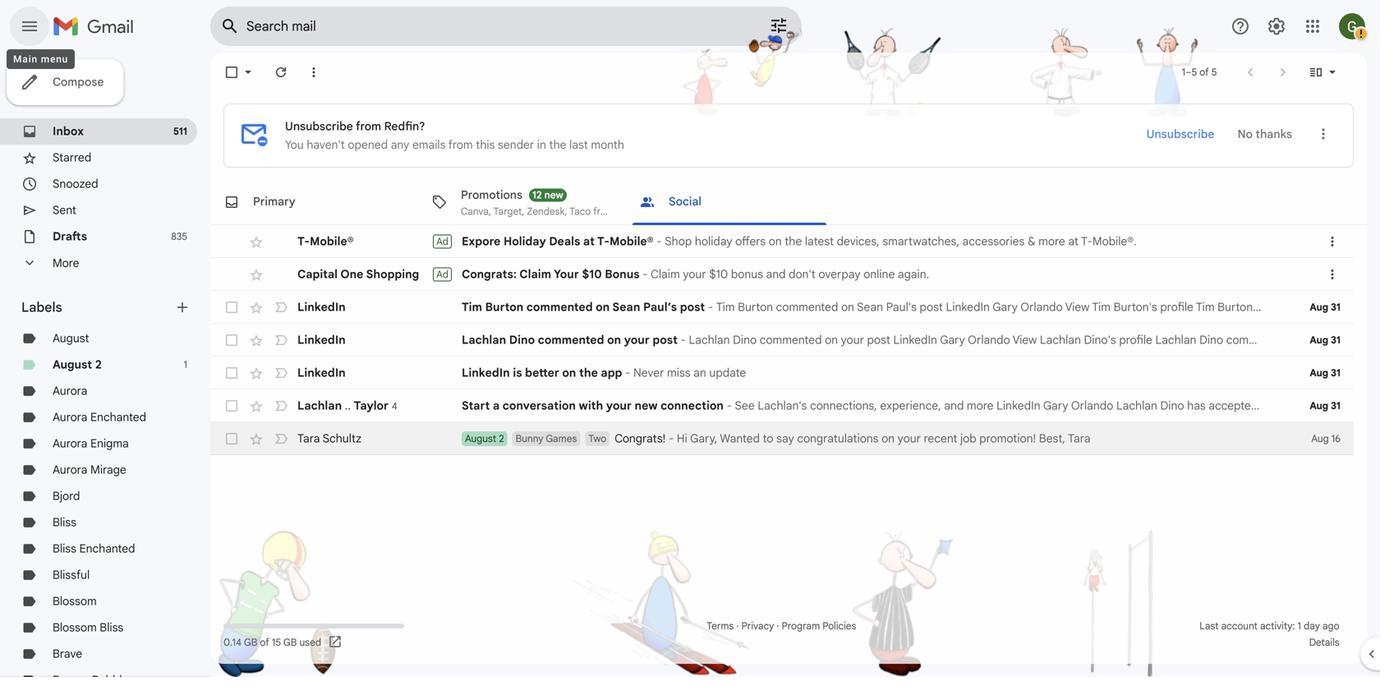 Task type: locate. For each thing, give the bounding box(es) containing it.
0 horizontal spatial $10
[[582, 267, 602, 281]]

0 horizontal spatial tara
[[298, 431, 320, 446]]

best,
[[1039, 431, 1066, 446]]

2 vertical spatial august
[[465, 433, 496, 445]]

burton
[[485, 300, 524, 314], [738, 300, 773, 314], [1218, 300, 1253, 314]]

ad left congrats:
[[437, 268, 449, 281]]

2 31 from the top
[[1331, 334, 1341, 346]]

0 horizontal spatial and
[[766, 267, 786, 281]]

0 horizontal spatial august 2
[[53, 357, 102, 372]]

accessories
[[963, 234, 1025, 249]]

bliss for bliss enchanted
[[53, 542, 76, 556]]

0 horizontal spatial claim
[[520, 267, 552, 281]]

august 2 down august link
[[53, 357, 102, 372]]

smartwatches,
[[883, 234, 960, 249]]

and left don't
[[766, 267, 786, 281]]

post left ""i" at the right
[[1334, 333, 1357, 347]]

2 horizontal spatial burton
[[1218, 300, 1253, 314]]

85 ͏ from the left
[[994, 366, 997, 380]]

1 for 1 – 5 of 5
[[1182, 66, 1186, 78]]

2 vertical spatial the
[[579, 366, 598, 380]]

2
[[95, 357, 102, 372], [499, 433, 504, 445]]

1 vertical spatial of
[[260, 637, 269, 649]]

the left latest on the top of the page
[[785, 234, 802, 249]]

2 aurora from the top
[[53, 410, 87, 424]]

better
[[525, 366, 559, 380]]

profile down burton's
[[1120, 333, 1153, 347]]

more
[[53, 256, 79, 270]]

· right 'privacy'
[[777, 620, 779, 632]]

your
[[683, 267, 706, 281], [624, 333, 650, 347], [841, 333, 865, 347], [1308, 333, 1331, 347], [606, 399, 632, 413], [1261, 399, 1285, 413], [898, 431, 921, 446]]

aug left ""i" at the right
[[1310, 334, 1329, 346]]

15 ͏ from the left
[[788, 366, 791, 380]]

$10 right your
[[582, 267, 602, 281]]

new inside "promotions, 12 new messages," tab
[[545, 189, 564, 201]]

aug for never miss an update ͏ ͏ ͏ ͏ ͏ ͏ ͏ ͏ ͏ ͏ ͏ ͏ ͏ ͏ ͏ ͏ ͏ ͏ ͏ ͏ ͏ ͏ ͏ ͏ ͏ ͏ ͏ ͏ ͏ ͏ ͏ ͏ ͏ ͏ ͏ ͏ ͏ ͏ ͏ ͏ ͏ ͏ ͏ ͏ ͏ ͏ ͏ ͏ ͏ ͏ ͏ ͏ ͏ ͏ ͏ ͏ ͏ ͏ ͏ ͏ ͏ ͏ ͏ ͏ ͏ ͏ ͏ ͏ ͏ ͏ ͏ ͏ ͏ ͏ ͏ ͏ ͏ ͏ ͏ ͏ ͏ ͏ ͏ ͏ ͏ ͏ ͏ ͏ ͏ ͏
[[1310, 367, 1329, 379]]

main content
[[210, 53, 1381, 664]]

bunny
[[516, 433, 544, 445]]

70 ͏ from the left
[[950, 366, 953, 380]]

0 vertical spatial new
[[545, 189, 564, 201]]

unsubscribe down –
[[1147, 127, 1215, 141]]

tim up dino's
[[1092, 300, 1111, 314]]

2 burton from the left
[[738, 300, 773, 314]]

unsubscribe from redfin? you haven't opened any emails from this sender in the last month
[[285, 119, 625, 152]]

39 ͏ from the left
[[858, 366, 861, 380]]

1 vertical spatial profile
[[1120, 333, 1153, 347]]

unsubscribe up haven't
[[285, 119, 353, 134]]

tim right burton's
[[1196, 300, 1215, 314]]

any
[[391, 138, 410, 152]]

1 vertical spatial ad
[[437, 268, 449, 281]]

37 ͏ from the left
[[852, 366, 855, 380]]

29 ͏ from the left
[[829, 366, 832, 380]]

haven't
[[307, 138, 345, 152]]

- right 'app'
[[625, 366, 631, 380]]

1 row from the top
[[210, 225, 1354, 258]]

connection
[[661, 399, 724, 413]]

1 inside 'labels' navigation
[[184, 359, 187, 371]]

claim left your
[[520, 267, 552, 281]]

3 sean from the left
[[1337, 300, 1364, 314]]

1 horizontal spatial sean
[[857, 300, 884, 314]]

1 · from the left
[[737, 620, 739, 632]]

commented
[[527, 300, 593, 314], [776, 300, 839, 314], [1256, 300, 1319, 314], [538, 333, 604, 347], [760, 333, 822, 347], [1227, 333, 1289, 347]]

on
[[769, 234, 782, 249], [596, 300, 610, 314], [841, 300, 855, 314], [1321, 300, 1335, 314], [607, 333, 621, 347], [825, 333, 838, 347], [1292, 333, 1305, 347], [562, 366, 576, 380], [882, 431, 895, 446]]

1 horizontal spatial profile
[[1161, 300, 1194, 314]]

aug 31 for start a conversation with your new connection - see lachlan's connections, experience, and more linkedin gary orlando lachlan dino has accepted your invitation. let's sta
[[1310, 400, 1341, 412]]

1 horizontal spatial at
[[1069, 234, 1079, 249]]

no
[[1238, 127, 1253, 141]]

august down start
[[465, 433, 496, 445]]

gary down accessories
[[993, 300, 1018, 314]]

blossom for blossom bliss
[[53, 620, 97, 635]]

terms link
[[707, 620, 734, 632]]

0 horizontal spatial profile
[[1120, 333, 1153, 347]]

77 ͏ from the left
[[970, 366, 973, 380]]

aug 31 up the aug 16 at the bottom right
[[1310, 400, 1341, 412]]

t-
[[298, 234, 310, 249], [597, 234, 610, 249], [1082, 234, 1093, 249]]

post down paul's on the right of page
[[867, 333, 891, 347]]

0 vertical spatial and
[[766, 267, 786, 281]]

opened
[[348, 138, 388, 152]]

1 vertical spatial blossom
[[53, 620, 97, 635]]

tab list
[[210, 179, 1368, 225]]

0 horizontal spatial t-
[[298, 234, 310, 249]]

2 horizontal spatial sean
[[1337, 300, 1364, 314]]

31
[[1331, 301, 1341, 314], [1331, 334, 1341, 346], [1331, 367, 1341, 379], [1331, 400, 1341, 412]]

1 horizontal spatial new
[[635, 399, 658, 413]]

54 ͏ from the left
[[903, 366, 906, 380]]

gary up best,
[[1044, 399, 1069, 413]]

48 ͏ from the left
[[885, 366, 888, 380]]

aug 31 up invitation.
[[1310, 367, 1341, 379]]

1 vertical spatial more
[[967, 399, 994, 413]]

12
[[533, 189, 542, 201]]

at left mobile®.
[[1069, 234, 1079, 249]]

6 row from the top
[[210, 390, 1381, 422]]

follow link to manage storage image
[[328, 634, 344, 651]]

gary down the tim burton commented on sean paul's post - tim burton commented on sean paul's post linkedin gary orlando view tim burton's profile tim burton commented on sean pau
[[940, 333, 966, 347]]

aug 16
[[1312, 433, 1341, 445]]

79 ͏ from the left
[[976, 366, 979, 380]]

unsubscribe inside "unsubscribe from redfin? you haven't opened any emails from this sender in the last month"
[[285, 119, 353, 134]]

1 vertical spatial 1
[[184, 359, 187, 371]]

0 horizontal spatial mobile®
[[310, 234, 354, 249]]

2 horizontal spatial t-
[[1082, 234, 1093, 249]]

0 vertical spatial gary
[[993, 300, 1018, 314]]

bonus
[[731, 267, 763, 281]]

1 horizontal spatial orlando
[[1021, 300, 1063, 314]]

of right –
[[1200, 66, 1209, 78]]

enchanted up blissful
[[79, 542, 135, 556]]

sean down the bonus
[[613, 300, 641, 314]]

2 left the bunny
[[499, 433, 504, 445]]

social
[[669, 194, 702, 209]]

17 ͏ from the left
[[794, 366, 797, 380]]

post
[[680, 300, 705, 314], [920, 300, 943, 314], [653, 333, 678, 347], [867, 333, 891, 347], [1334, 333, 1357, 347]]

tim down bonus
[[717, 300, 735, 314]]

31 for linkedin is better on the app - never miss an update ͏ ͏ ͏ ͏ ͏ ͏ ͏ ͏ ͏ ͏ ͏ ͏ ͏ ͏ ͏ ͏ ͏ ͏ ͏ ͏ ͏ ͏ ͏ ͏ ͏ ͏ ͏ ͏ ͏ ͏ ͏ ͏ ͏ ͏ ͏ ͏ ͏ ͏ ͏ ͏ ͏ ͏ ͏ ͏ ͏ ͏ ͏ ͏ ͏ ͏ ͏ ͏ ͏ ͏ ͏ ͏ ͏ ͏ ͏ ͏ ͏ ͏ ͏ ͏ ͏ ͏ ͏ ͏ ͏ ͏ ͏ ͏ ͏ ͏ ͏ ͏ ͏ ͏ ͏ ͏ ͏ ͏ ͏ ͏ ͏ ͏ ͏ ͏ ͏ ͏
[[1331, 367, 1341, 379]]

enchanted up enigma
[[90, 410, 146, 424]]

24 ͏ from the left
[[814, 366, 817, 380]]

8 ͏ from the left
[[767, 366, 770, 380]]

footer
[[210, 618, 1354, 651]]

86 ͏ from the left
[[997, 366, 1000, 380]]

1 vertical spatial enchanted
[[79, 542, 135, 556]]

0 horizontal spatial gary
[[940, 333, 966, 347]]

august 2 down start
[[465, 433, 504, 445]]

privacy link
[[742, 620, 774, 632]]

2 5 from the left
[[1212, 66, 1217, 78]]

3 aurora from the top
[[53, 436, 87, 451]]

compose button
[[7, 59, 124, 105]]

dino
[[509, 333, 535, 347], [733, 333, 757, 347], [1200, 333, 1224, 347], [1161, 399, 1185, 413]]

lachlan down burton's
[[1156, 333, 1197, 347]]

from up opened
[[356, 119, 381, 134]]

compose
[[53, 75, 104, 89]]

row
[[210, 225, 1354, 258], [210, 258, 1354, 291], [210, 291, 1381, 324], [210, 324, 1381, 357], [210, 357, 1354, 390], [210, 390, 1381, 422], [210, 422, 1354, 455]]

1 for 1
[[184, 359, 187, 371]]

paul's
[[644, 300, 677, 314]]

27 ͏ from the left
[[823, 366, 826, 380]]

blossom down blossom link
[[53, 620, 97, 635]]

holiday
[[695, 234, 733, 249]]

76 ͏ from the left
[[967, 366, 970, 380]]

1 horizontal spatial august 2
[[465, 433, 504, 445]]

0 vertical spatial bliss
[[53, 515, 76, 530]]

0 vertical spatial 2
[[95, 357, 102, 372]]

tim
[[462, 300, 482, 314], [717, 300, 735, 314], [1092, 300, 1111, 314], [1196, 300, 1215, 314]]

ad left expore
[[437, 235, 449, 248]]

view up dino's
[[1066, 300, 1090, 314]]

1 vertical spatial august
[[53, 357, 92, 372]]

tim down congrats:
[[462, 300, 482, 314]]

- right the bonus
[[643, 267, 648, 281]]

1 vertical spatial bliss
[[53, 542, 76, 556]]

1 horizontal spatial more
[[1039, 234, 1066, 249]]

aug 31 left ""i" at the right
[[1310, 334, 1341, 346]]

dino up is
[[509, 333, 535, 347]]

t- right &
[[1082, 234, 1093, 249]]

app
[[601, 366, 622, 380]]

social tab
[[626, 179, 833, 225]]

41 ͏ from the left
[[864, 366, 867, 380]]

31 up let's
[[1331, 367, 1341, 379]]

0 vertical spatial more
[[1039, 234, 1066, 249]]

at right deals
[[583, 234, 595, 249]]

5
[[1192, 66, 1198, 78], [1212, 66, 1217, 78]]

0 horizontal spatial sean
[[613, 300, 641, 314]]

0.14
[[224, 637, 242, 649]]

0 vertical spatial profile
[[1161, 300, 1194, 314]]

25 ͏ from the left
[[817, 366, 820, 380]]

2 ad from the top
[[437, 268, 449, 281]]

new down never
[[635, 399, 658, 413]]

- down 'congrats: claim your $10 bonus - claim your $10 bonus and don't overpay online again.'
[[708, 300, 714, 314]]

t- up capital
[[298, 234, 310, 249]]

lachlan
[[462, 333, 506, 347], [689, 333, 730, 347], [1040, 333, 1081, 347], [1156, 333, 1197, 347], [298, 398, 342, 413], [1117, 399, 1158, 413]]

1 horizontal spatial of
[[1200, 66, 1209, 78]]

1 vertical spatial new
[[635, 399, 658, 413]]

new
[[545, 189, 564, 201], [635, 399, 658, 413]]

1 vertical spatial from
[[448, 138, 473, 152]]

$10
[[582, 267, 602, 281], [709, 267, 728, 281]]

1 vertical spatial gary
[[940, 333, 966, 347]]

0 vertical spatial the
[[549, 138, 567, 152]]

labels
[[21, 299, 62, 316]]

1 horizontal spatial 5
[[1212, 66, 1217, 78]]

53 ͏ from the left
[[900, 366, 903, 380]]

2 up aurora enchanted
[[95, 357, 102, 372]]

sean left paul's on the right of page
[[857, 300, 884, 314]]

38 ͏ from the left
[[855, 366, 858, 380]]

1 horizontal spatial view
[[1066, 300, 1090, 314]]

1 horizontal spatial burton
[[738, 300, 773, 314]]

·
[[737, 620, 739, 632], [777, 620, 779, 632]]

0 vertical spatial view
[[1066, 300, 1090, 314]]

footer inside main content
[[210, 618, 1354, 651]]

1 horizontal spatial 2
[[499, 433, 504, 445]]

wanted
[[720, 431, 760, 446]]

1 horizontal spatial ·
[[777, 620, 779, 632]]

0 horizontal spatial from
[[356, 119, 381, 134]]

schultz
[[323, 431, 362, 446]]

orlando down dino's
[[1072, 399, 1114, 413]]

84 ͏ from the left
[[991, 366, 994, 380]]

to
[[763, 431, 774, 446]]

21 ͏ from the left
[[805, 366, 808, 380]]

1 horizontal spatial t-
[[597, 234, 610, 249]]

0 horizontal spatial at
[[583, 234, 595, 249]]

1 horizontal spatial the
[[579, 366, 598, 380]]

don't
[[789, 267, 816, 281]]

5 up unsubscribe button
[[1192, 66, 1198, 78]]

&
[[1028, 234, 1036, 249]]

unsubscribe inside button
[[1147, 127, 1215, 141]]

no thanks
[[1238, 127, 1293, 141]]

· right the terms link
[[737, 620, 739, 632]]

2 horizontal spatial 1
[[1298, 620, 1302, 632]]

None checkbox
[[224, 64, 240, 81], [224, 299, 240, 316], [224, 332, 240, 348], [224, 64, 240, 81], [224, 299, 240, 316], [224, 332, 240, 348]]

lachlan left has
[[1117, 399, 1158, 413]]

sean left 'pau'
[[1337, 300, 1364, 314]]

ad for expore
[[437, 235, 449, 248]]

62 ͏ from the left
[[926, 366, 929, 380]]

terms
[[707, 620, 734, 632]]

tara left the schultz
[[298, 431, 320, 446]]

august 2
[[53, 357, 102, 372], [465, 433, 504, 445]]

31 left 'pau'
[[1331, 301, 1341, 314]]

0 horizontal spatial view
[[1013, 333, 1037, 347]]

bjord
[[53, 489, 80, 503]]

1 horizontal spatial unsubscribe
[[1147, 127, 1215, 141]]

more right &
[[1039, 234, 1066, 249]]

1 vertical spatial and
[[945, 399, 964, 413]]

blossom for blossom link
[[53, 594, 97, 609]]

1 horizontal spatial mobile®
[[610, 234, 654, 249]]

2 aug 31 from the top
[[1310, 334, 1341, 346]]

22 ͏ from the left
[[808, 366, 811, 380]]

$10 left bonus
[[709, 267, 728, 281]]

support image
[[1231, 16, 1251, 36]]

32 ͏ from the left
[[838, 366, 841, 380]]

1 vertical spatial orlando
[[968, 333, 1011, 347]]

gb
[[244, 637, 258, 649], [283, 637, 297, 649]]

0 horizontal spatial unsubscribe
[[285, 119, 353, 134]]

aurora down august 2 link
[[53, 384, 87, 398]]

0 horizontal spatial new
[[545, 189, 564, 201]]

1 horizontal spatial claim
[[651, 267, 680, 281]]

0 horizontal spatial 2
[[95, 357, 102, 372]]

and
[[766, 267, 786, 281], [945, 399, 964, 413]]

aug
[[1310, 301, 1329, 314], [1310, 334, 1329, 346], [1310, 367, 1329, 379], [1310, 400, 1329, 412], [1312, 433, 1329, 445]]

20 ͏ from the left
[[802, 366, 805, 380]]

aurora up bjord link
[[53, 463, 87, 477]]

row containing t-mobile®
[[210, 225, 1354, 258]]

2 vertical spatial 1
[[1298, 620, 1302, 632]]

0 vertical spatial august 2
[[53, 357, 102, 372]]

blossom down blissful link at the left bottom of the page
[[53, 594, 97, 609]]

19 ͏ from the left
[[799, 366, 802, 380]]

82 ͏ from the left
[[985, 366, 988, 380]]

0 vertical spatial ad
[[437, 235, 449, 248]]

let's
[[1341, 399, 1366, 413]]

aug up invitation.
[[1310, 367, 1329, 379]]

mobile® up capital
[[310, 234, 354, 249]]

tim burton commented on sean paul's post - tim burton commented on sean paul's post linkedin gary orlando view tim burton's profile tim burton commented on sean pau
[[462, 300, 1381, 314]]

aurora
[[53, 384, 87, 398], [53, 410, 87, 424], [53, 436, 87, 451], [53, 463, 87, 477]]

60 ͏ from the left
[[920, 366, 923, 380]]

search mail image
[[215, 12, 245, 41]]

57 ͏ from the left
[[911, 366, 914, 380]]

tara right best,
[[1068, 431, 1091, 446]]

None search field
[[210, 7, 802, 46]]

31 left ""i" at the right
[[1331, 334, 1341, 346]]

gary,
[[690, 431, 718, 446]]

0 horizontal spatial burton
[[485, 300, 524, 314]]

aurora up aurora mirage
[[53, 436, 87, 451]]

dino up has
[[1200, 333, 1224, 347]]

1 horizontal spatial gb
[[283, 637, 297, 649]]

aurora enigma link
[[53, 436, 129, 451]]

2 vertical spatial orlando
[[1072, 399, 1114, 413]]

0 vertical spatial 1
[[1182, 66, 1186, 78]]

orlando down the tim burton commented on sean paul's post - tim burton commented on sean paul's post linkedin gary orlando view tim burton's profile tim burton commented on sean pau
[[968, 333, 1011, 347]]

lachlan's
[[758, 399, 807, 413]]

inbox tip region
[[224, 104, 1354, 168]]

august
[[53, 331, 89, 346], [53, 357, 92, 372], [465, 433, 496, 445]]

56 ͏ from the left
[[908, 366, 911, 380]]

511
[[173, 125, 187, 138]]

47 ͏ from the left
[[882, 366, 885, 380]]

and up recent
[[945, 399, 964, 413]]

aug up the aug 16 at the bottom right
[[1310, 400, 1329, 412]]

of left 15
[[260, 637, 269, 649]]

snoozed
[[53, 177, 98, 191]]

promotion!
[[980, 431, 1036, 446]]

congrats: claim your $10 bonus - claim your $10 bonus and don't overpay online again.
[[462, 267, 930, 281]]

90 ͏ from the left
[[1009, 366, 1012, 380]]

1 vertical spatial 2
[[499, 433, 504, 445]]

orlando down &
[[1021, 300, 1063, 314]]

15
[[272, 637, 281, 649]]

from left this
[[448, 138, 473, 152]]

1 horizontal spatial and
[[945, 399, 964, 413]]

taylor
[[354, 398, 389, 413]]

dino left has
[[1161, 399, 1185, 413]]

2 tim from the left
[[717, 300, 735, 314]]

unsubscribe for unsubscribe from redfin? you haven't opened any emails from this sender in the last month
[[285, 119, 353, 134]]

..
[[345, 398, 351, 413]]

73 ͏ from the left
[[959, 366, 961, 380]]

sent link
[[53, 203, 76, 217]]

1 horizontal spatial $10
[[709, 267, 728, 281]]

0 vertical spatial blossom
[[53, 594, 97, 609]]

footer containing terms
[[210, 618, 1354, 651]]

16 ͏ from the left
[[791, 366, 794, 380]]

1 horizontal spatial tara
[[1068, 431, 1091, 446]]

the left 'app'
[[579, 366, 598, 380]]

last
[[570, 138, 588, 152]]

enchanted for aurora enchanted
[[90, 410, 146, 424]]

expore holiday deals at t-mobile® - shop holiday offers on the latest devices, smartwatches, accessories & more at t-mobile®.
[[462, 234, 1137, 249]]

brave link
[[53, 647, 82, 661]]

0 vertical spatial orlando
[[1021, 300, 1063, 314]]

mirage
[[90, 463, 126, 477]]

0 horizontal spatial 5
[[1192, 66, 1198, 78]]

1 horizontal spatial 1
[[1182, 66, 1186, 78]]

–
[[1186, 66, 1192, 78]]

august down august link
[[53, 357, 92, 372]]

1 vertical spatial the
[[785, 234, 802, 249]]

3 aug 31 from the top
[[1310, 367, 1341, 379]]

aug left 'pau'
[[1310, 301, 1329, 314]]

5 right –
[[1212, 66, 1217, 78]]

81 ͏ from the left
[[982, 366, 985, 380]]

dino's
[[1084, 333, 1117, 347]]

more image
[[306, 64, 322, 81]]

aug for tim burton commented on sean paul's post linkedin gary orlando view tim burton's profile tim burton commented on sean pau
[[1310, 301, 1329, 314]]

0 horizontal spatial ·
[[737, 620, 739, 632]]

the right in
[[549, 138, 567, 152]]

row containing capital one shopping
[[210, 258, 1354, 291]]

35 ͏ from the left
[[847, 366, 850, 380]]

your right accepted
[[1261, 399, 1285, 413]]

august up august 2 link
[[53, 331, 89, 346]]

0 vertical spatial august
[[53, 331, 89, 346]]

post down paul's
[[653, 333, 678, 347]]

43 ͏ from the left
[[870, 366, 873, 380]]

0 vertical spatial enchanted
[[90, 410, 146, 424]]

1 horizontal spatial from
[[448, 138, 473, 152]]

2 horizontal spatial the
[[785, 234, 802, 249]]

new right the 12
[[545, 189, 564, 201]]

Search mail text field
[[247, 18, 723, 35]]

4 31 from the top
[[1331, 400, 1341, 412]]

the
[[549, 138, 567, 152], [785, 234, 802, 249], [579, 366, 598, 380]]

0 horizontal spatial the
[[549, 138, 567, 152]]

aurora for aurora mirage
[[53, 463, 87, 477]]

2 blossom from the top
[[53, 620, 97, 635]]

None checkbox
[[224, 365, 240, 381], [224, 398, 240, 414], [224, 431, 240, 447], [224, 365, 240, 381], [224, 398, 240, 414], [224, 431, 240, 447]]

46 ͏ from the left
[[879, 366, 882, 380]]

aurora down aurora link
[[53, 410, 87, 424]]

gb right 0.14
[[244, 637, 258, 649]]

2 sean from the left
[[857, 300, 884, 314]]

0 horizontal spatial 1
[[184, 359, 187, 371]]

profile right burton's
[[1161, 300, 1194, 314]]

0 vertical spatial from
[[356, 119, 381, 134]]

31 up '16'
[[1331, 400, 1341, 412]]

2 vertical spatial bliss
[[100, 620, 123, 635]]

- left hi
[[669, 431, 674, 446]]

2 row from the top
[[210, 258, 1354, 291]]

1 aug 31 from the top
[[1310, 301, 1341, 314]]

40 ͏ from the left
[[861, 366, 864, 380]]

0 horizontal spatial gb
[[244, 637, 258, 649]]

2 vertical spatial gary
[[1044, 399, 1069, 413]]

lachlan dino commented on your post - lachlan dino commented on your post linkedin gary orlando view lachlan dino's profile lachlan dino commented on your post "i wi
[[462, 333, 1381, 347]]

1 at from the left
[[583, 234, 595, 249]]

52 ͏ from the left
[[897, 366, 900, 380]]

lachlan up 'an' at right bottom
[[689, 333, 730, 347]]

30 ͏ from the left
[[832, 366, 835, 380]]

0 horizontal spatial orlando
[[968, 333, 1011, 347]]

is
[[513, 366, 522, 380]]

aug 31 left 'pau'
[[1310, 301, 1341, 314]]



Task type: vqa. For each thing, say whether or not it's contained in the screenshot.
be
no



Task type: describe. For each thing, give the bounding box(es) containing it.
pau
[[1366, 300, 1381, 314]]

details
[[1310, 637, 1340, 649]]

recent
[[924, 431, 958, 446]]

59 ͏ from the left
[[917, 366, 920, 380]]

3 burton from the left
[[1218, 300, 1253, 314]]

day
[[1304, 620, 1321, 632]]

aurora for aurora enigma
[[53, 436, 87, 451]]

policies
[[823, 620, 857, 632]]

4 row from the top
[[210, 324, 1381, 357]]

1 burton from the left
[[485, 300, 524, 314]]

t-mobile®
[[298, 234, 354, 249]]

1 sean from the left
[[613, 300, 641, 314]]

again.
[[898, 267, 930, 281]]

12 ͏ from the left
[[779, 366, 782, 380]]

1 t- from the left
[[298, 234, 310, 249]]

49 ͏ from the left
[[888, 366, 891, 380]]

33 ͏ from the left
[[841, 366, 844, 380]]

the inside "unsubscribe from redfin? you haven't opened any emails from this sender in the last month"
[[549, 138, 567, 152]]

31 ͏ from the left
[[835, 366, 838, 380]]

used
[[300, 637, 321, 649]]

2 · from the left
[[777, 620, 779, 632]]

post right paul's
[[680, 300, 705, 314]]

you
[[285, 138, 304, 152]]

tara schultz
[[298, 431, 362, 446]]

sent
[[53, 203, 76, 217]]

has
[[1188, 399, 1206, 413]]

1 tara from the left
[[298, 431, 320, 446]]

ad for congrats:
[[437, 268, 449, 281]]

4 ͏ from the left
[[755, 366, 758, 380]]

congrats! - hi gary, wanted to say congratulations on your recent job promotion! best, tara
[[615, 431, 1091, 446]]

toggle split pane mode image
[[1308, 64, 1325, 81]]

1 ͏ from the left
[[746, 366, 749, 380]]

34 ͏ from the left
[[844, 366, 847, 380]]

- left see
[[727, 399, 732, 413]]

with
[[579, 399, 603, 413]]

31 for lachlan dino commented on your post - lachlan dino commented on your post linkedin gary orlando view lachlan dino's profile lachlan dino commented on your post "i wi
[[1331, 334, 1341, 346]]

2 inside 'labels' navigation
[[95, 357, 102, 372]]

enchanted for bliss enchanted
[[79, 542, 135, 556]]

5 ͏ from the left
[[758, 366, 761, 380]]

sender
[[498, 138, 534, 152]]

1 5 from the left
[[1192, 66, 1198, 78]]

bunny games
[[516, 433, 577, 445]]

14 ͏ from the left
[[785, 366, 788, 380]]

settings image
[[1267, 16, 1287, 36]]

2 horizontal spatial gary
[[1044, 399, 1069, 413]]

1 vertical spatial august 2
[[465, 433, 504, 445]]

linkedin is better on the app - never miss an update ͏ ͏ ͏ ͏ ͏ ͏ ͏ ͏ ͏ ͏ ͏ ͏ ͏ ͏ ͏ ͏ ͏ ͏ ͏ ͏ ͏ ͏ ͏ ͏ ͏ ͏ ͏ ͏ ͏ ͏ ͏ ͏ ͏ ͏ ͏ ͏ ͏ ͏ ͏ ͏ ͏ ͏ ͏ ͏ ͏ ͏ ͏ ͏ ͏ ͏ ͏ ͏ ͏ ͏ ͏ ͏ ͏ ͏ ͏ ͏ ͏ ͏ ͏ ͏ ͏ ͏ ͏ ͏ ͏ ͏ ͏ ͏ ͏ ͏ ͏ ͏ ͏ ͏ ͏ ͏ ͏ ͏ ͏ ͏ ͏ ͏ ͏ ͏ ͏ ͏
[[462, 366, 1012, 380]]

miss
[[667, 366, 691, 380]]

gmail image
[[53, 10, 142, 43]]

brave
[[53, 647, 82, 661]]

16
[[1332, 433, 1341, 445]]

3 row from the top
[[210, 291, 1381, 324]]

main menu image
[[20, 16, 39, 36]]

bliss enchanted
[[53, 542, 135, 556]]

1 claim from the left
[[520, 267, 552, 281]]

start a conversation with your new connection - see lachlan's connections, experience, and more linkedin gary orlando lachlan dino has accepted your invitation. let's sta
[[462, 399, 1381, 413]]

68 ͏ from the left
[[944, 366, 947, 380]]

0.14 gb of 15 gb used
[[224, 637, 321, 649]]

an
[[694, 366, 707, 380]]

lachlan down congrats:
[[462, 333, 506, 347]]

this
[[476, 138, 495, 152]]

your left recent
[[898, 431, 921, 446]]

aug 31 for lachlan dino commented on your post - lachlan dino commented on your post linkedin gary orlando view lachlan dino's profile lachlan dino commented on your post "i wi
[[1310, 334, 1341, 346]]

83 ͏ from the left
[[988, 366, 991, 380]]

45 ͏ from the left
[[876, 366, 879, 380]]

devices,
[[837, 234, 880, 249]]

- up miss
[[681, 333, 686, 347]]

post right paul's on the right of page
[[920, 300, 943, 314]]

80 ͏ from the left
[[979, 366, 982, 380]]

50 ͏ from the left
[[891, 366, 894, 380]]

66 ͏ from the left
[[938, 366, 941, 380]]

emails
[[413, 138, 446, 152]]

more button
[[0, 250, 197, 276]]

tab list containing promotions
[[210, 179, 1368, 225]]

2 t- from the left
[[597, 234, 610, 249]]

78 ͏ from the left
[[973, 366, 976, 380]]

congrats:
[[462, 267, 517, 281]]

no thanks button
[[1227, 119, 1304, 149]]

89 ͏ from the left
[[1006, 366, 1009, 380]]

accepted
[[1209, 399, 1258, 413]]

your
[[554, 267, 579, 281]]

3 ͏ from the left
[[752, 366, 755, 380]]

inbox
[[53, 124, 84, 138]]

last
[[1200, 620, 1219, 632]]

aurora enigma
[[53, 436, 129, 451]]

55 ͏ from the left
[[905, 366, 908, 380]]

aurora for aurora enchanted
[[53, 410, 87, 424]]

31 for tim burton commented on sean paul's post - tim burton commented on sean paul's post linkedin gary orlando view tim burton's profile tim burton commented on sean pau
[[1331, 301, 1341, 314]]

sta
[[1369, 399, 1381, 413]]

aurora for aurora link
[[53, 384, 87, 398]]

wi
[[1372, 333, 1381, 347]]

71 ͏ from the left
[[953, 366, 956, 380]]

shopping
[[366, 267, 419, 281]]

1 – 5 of 5
[[1182, 66, 1217, 78]]

last account activity: 1 day ago details
[[1200, 620, 1340, 649]]

1 inside 'last account activity: 1 day ago details'
[[1298, 620, 1302, 632]]

2 $10 from the left
[[709, 267, 728, 281]]

blossom bliss link
[[53, 620, 123, 635]]

your up never
[[624, 333, 650, 347]]

2 tara from the left
[[1068, 431, 1091, 446]]

aug 31 for linkedin is better on the app - never miss an update ͏ ͏ ͏ ͏ ͏ ͏ ͏ ͏ ͏ ͏ ͏ ͏ ͏ ͏ ͏ ͏ ͏ ͏ ͏ ͏ ͏ ͏ ͏ ͏ ͏ ͏ ͏ ͏ ͏ ͏ ͏ ͏ ͏ ͏ ͏ ͏ ͏ ͏ ͏ ͏ ͏ ͏ ͏ ͏ ͏ ͏ ͏ ͏ ͏ ͏ ͏ ͏ ͏ ͏ ͏ ͏ ͏ ͏ ͏ ͏ ͏ ͏ ͏ ͏ ͏ ͏ ͏ ͏ ͏ ͏ ͏ ͏ ͏ ͏ ͏ ͏ ͏ ͏ ͏ ͏ ͏ ͏ ͏ ͏ ͏ ͏ ͏ ͏ ͏ ͏
[[1310, 367, 1341, 379]]

your up connections,
[[841, 333, 865, 347]]

online
[[864, 267, 895, 281]]

75 ͏ from the left
[[964, 366, 967, 380]]

36 ͏ from the left
[[850, 366, 852, 380]]

44 ͏ from the left
[[873, 366, 876, 380]]

say
[[777, 431, 795, 446]]

in
[[537, 138, 546, 152]]

holiday
[[504, 234, 546, 249]]

aug 31 for tim burton commented on sean paul's post - tim burton commented on sean paul's post linkedin gary orlando view tim burton's profile tim burton commented on sean pau
[[1310, 301, 1341, 314]]

aurora enchanted
[[53, 410, 146, 424]]

labels navigation
[[0, 53, 210, 677]]

redfin?
[[384, 119, 425, 134]]

- left shop
[[657, 234, 662, 249]]

31 for start a conversation with your new connection - see lachlan's connections, experience, and more linkedin gary orlando lachlan dino has accepted your invitation. let's sta
[[1331, 400, 1341, 412]]

congratulations
[[797, 431, 879, 446]]

connections,
[[810, 399, 878, 413]]

row containing lachlan
[[210, 390, 1381, 422]]

august 2 inside 'labels' navigation
[[53, 357, 102, 372]]

2 inside row
[[499, 433, 504, 445]]

1 horizontal spatial gary
[[993, 300, 1018, 314]]

aug for see lachlan's connections, experience, and more linkedin gary orlando lachlan dino has accepted your invitation. let's sta
[[1310, 400, 1329, 412]]

unsubscribe for unsubscribe
[[1147, 127, 1215, 141]]

1 gb from the left
[[244, 637, 258, 649]]

64 ͏ from the left
[[932, 366, 935, 380]]

august inside row
[[465, 433, 496, 445]]

10 ͏ from the left
[[773, 366, 776, 380]]

privacy
[[742, 620, 774, 632]]

7 ͏ from the left
[[764, 366, 767, 380]]

burton's
[[1114, 300, 1158, 314]]

shop
[[665, 234, 692, 249]]

conversation
[[503, 399, 576, 413]]

advanced search options image
[[763, 9, 796, 42]]

67 ͏ from the left
[[941, 366, 944, 380]]

deals
[[549, 234, 580, 249]]

2 ͏ from the left
[[749, 366, 752, 380]]

aurora mirage link
[[53, 463, 126, 477]]

11 ͏ from the left
[[776, 366, 779, 380]]

august link
[[53, 331, 89, 346]]

blossom bliss
[[53, 620, 123, 635]]

835
[[171, 231, 187, 243]]

enigma
[[90, 436, 129, 451]]

69 ͏ from the left
[[947, 366, 950, 380]]

1 tim from the left
[[462, 300, 482, 314]]

26 ͏ from the left
[[820, 366, 823, 380]]

promotions, 12 new messages, tab
[[418, 179, 625, 225]]

mobile®.
[[1093, 234, 1137, 249]]

0 horizontal spatial of
[[260, 637, 269, 649]]

dino up linkedin is better on the app - never miss an update ͏ ͏ ͏ ͏ ͏ ͏ ͏ ͏ ͏ ͏ ͏ ͏ ͏ ͏ ͏ ͏ ͏ ͏ ͏ ͏ ͏ ͏ ͏ ͏ ͏ ͏ ͏ ͏ ͏ ͏ ͏ ͏ ͏ ͏ ͏ ͏ ͏ ͏ ͏ ͏ ͏ ͏ ͏ ͏ ͏ ͏ ͏ ͏ ͏ ͏ ͏ ͏ ͏ ͏ ͏ ͏ ͏ ͏ ͏ ͏ ͏ ͏ ͏ ͏ ͏ ͏ ͏ ͏ ͏ ͏ ͏ ͏ ͏ ͏ ͏ ͏ ͏ ͏ ͏ ͏ ͏ ͏ ͏ ͏ ͏ ͏ ͏ ͏ ͏ ͏
[[733, 333, 757, 347]]

aug for lachlan dino commented on your post linkedin gary orlando view lachlan dino's profile lachlan dino commented on your post "i wi
[[1310, 334, 1329, 346]]

5 row from the top
[[210, 357, 1354, 390]]

new inside row
[[635, 399, 658, 413]]

74 ͏ from the left
[[961, 366, 964, 380]]

1 vertical spatial view
[[1013, 333, 1037, 347]]

lachlan left ..
[[298, 398, 342, 413]]

aug left '16'
[[1312, 433, 1329, 445]]

two
[[589, 433, 607, 445]]

update
[[710, 366, 746, 380]]

72 ͏ from the left
[[956, 366, 959, 380]]

your right with
[[606, 399, 632, 413]]

6 ͏ from the left
[[761, 366, 764, 380]]

0 horizontal spatial more
[[967, 399, 994, 413]]

row containing tara schultz
[[210, 422, 1354, 455]]

2 mobile® from the left
[[610, 234, 654, 249]]

"i
[[1360, 333, 1369, 347]]

overpay
[[819, 267, 861, 281]]

paul's
[[886, 300, 917, 314]]

primary tab
[[210, 179, 417, 225]]

51 ͏ from the left
[[894, 366, 897, 380]]

3 tim from the left
[[1092, 300, 1111, 314]]

2 claim from the left
[[651, 267, 680, 281]]

1 $10 from the left
[[582, 267, 602, 281]]

aurora enchanted link
[[53, 410, 146, 424]]

month
[[591, 138, 625, 152]]

2 gb from the left
[[283, 637, 297, 649]]

starred link
[[53, 150, 91, 165]]

23 ͏ from the left
[[811, 366, 814, 380]]

see
[[735, 399, 755, 413]]

drafts
[[53, 229, 87, 244]]

65 ͏ from the left
[[935, 366, 938, 380]]

refresh image
[[273, 64, 289, 81]]

your down shop
[[683, 267, 706, 281]]

thanks
[[1256, 127, 1293, 141]]

unsubscribe button
[[1135, 119, 1227, 149]]

snoozed link
[[53, 177, 98, 191]]

2 at from the left
[[1069, 234, 1079, 249]]

one
[[341, 267, 364, 281]]

0 vertical spatial of
[[1200, 66, 1209, 78]]

3 t- from the left
[[1082, 234, 1093, 249]]

main content containing unsubscribe from redfin?
[[210, 53, 1381, 664]]

2 horizontal spatial orlando
[[1072, 399, 1114, 413]]

drafts link
[[53, 229, 87, 244]]

your left ""i" at the right
[[1308, 333, 1331, 347]]

12 new
[[533, 189, 564, 201]]

lachlan left dino's
[[1040, 333, 1081, 347]]

never
[[634, 366, 664, 380]]

1 mobile® from the left
[[310, 234, 354, 249]]

88 ͏ from the left
[[1003, 366, 1006, 380]]

9 ͏ from the left
[[770, 366, 773, 380]]

4 tim from the left
[[1196, 300, 1215, 314]]

58 ͏ from the left
[[914, 366, 917, 380]]

labels heading
[[21, 299, 174, 316]]

bliss for bliss link
[[53, 515, 76, 530]]



